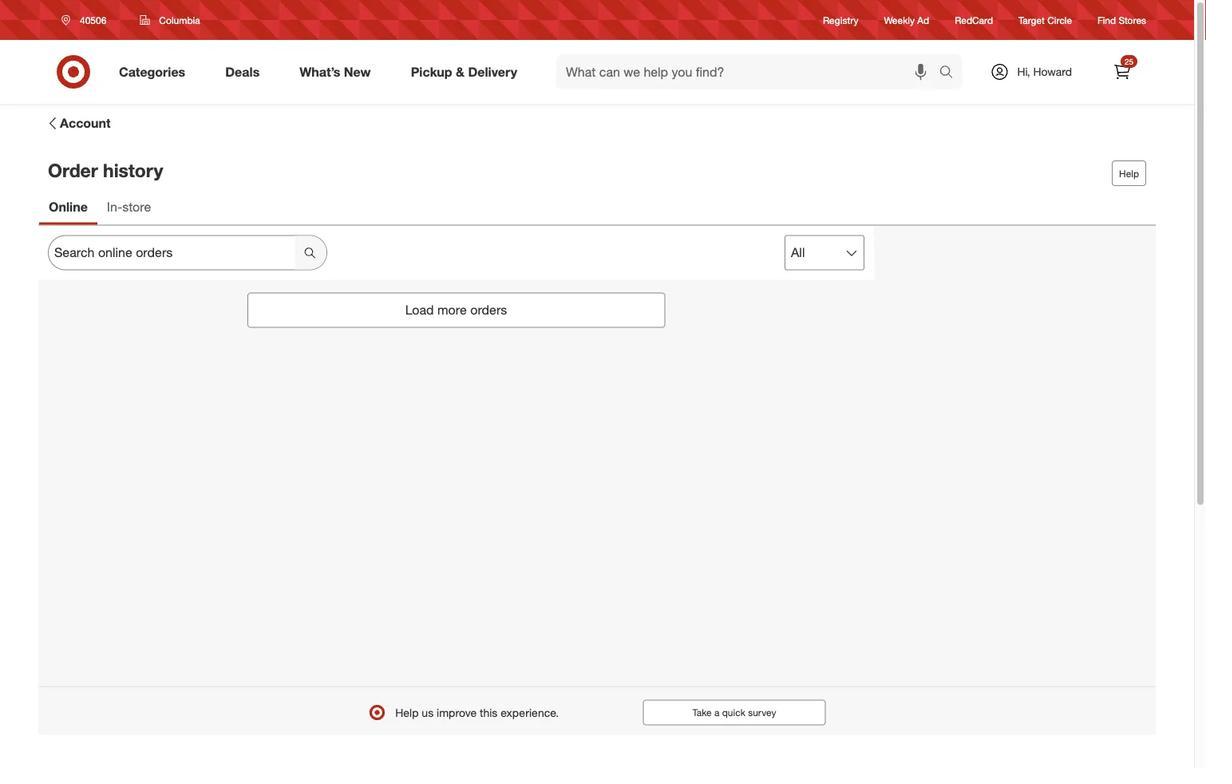 Task type: describe. For each thing, give the bounding box(es) containing it.
columbia button
[[130, 6, 211, 34]]

history
[[103, 159, 163, 181]]

howard
[[1034, 65, 1072, 79]]

experience.
[[501, 706, 559, 719]]

order history
[[48, 159, 163, 181]]

weekly ad link
[[884, 13, 929, 27]]

weekly
[[884, 14, 915, 26]]

pickup & delivery link
[[397, 54, 537, 89]]

40506 button
[[51, 6, 123, 34]]

registry link
[[823, 13, 859, 27]]

pickup
[[411, 64, 452, 79]]

store
[[122, 199, 151, 214]]

redcard link
[[955, 13, 993, 27]]

25 link
[[1105, 54, 1140, 89]]

pickup & delivery
[[411, 64, 517, 79]]

a
[[715, 707, 720, 719]]

find stores link
[[1098, 13, 1146, 27]]

help for help us improve this experience.
[[395, 706, 419, 719]]

target circle
[[1019, 14, 1072, 26]]

What can we help you find? suggestions appear below search field
[[557, 54, 943, 89]]

what's
[[300, 64, 340, 79]]

more
[[437, 302, 467, 318]]

in-store
[[107, 199, 151, 214]]

help button
[[1112, 161, 1146, 186]]

deals link
[[212, 54, 280, 89]]

account
[[60, 115, 111, 131]]

target circle link
[[1019, 13, 1072, 27]]

online
[[49, 199, 88, 214]]

take a quick survey
[[693, 707, 776, 719]]

quick
[[722, 707, 746, 719]]

categories
[[119, 64, 185, 79]]

search button
[[932, 54, 970, 93]]

find stores
[[1098, 14, 1146, 26]]

columbia
[[159, 14, 200, 26]]

redcard
[[955, 14, 993, 26]]

25
[[1125, 56, 1134, 66]]

what's new link
[[286, 54, 391, 89]]

load more orders
[[405, 302, 507, 318]]

target
[[1019, 14, 1045, 26]]

orders
[[470, 302, 507, 318]]



Task type: locate. For each thing, give the bounding box(es) containing it.
0 horizontal spatial help
[[395, 706, 419, 719]]

load more orders button
[[247, 293, 665, 328]]

new
[[344, 64, 371, 79]]

in-
[[107, 199, 122, 214]]

0 vertical spatial help
[[1119, 167, 1139, 179]]

what's new
[[300, 64, 371, 79]]

registry
[[823, 14, 859, 26]]

find
[[1098, 14, 1116, 26]]

hi, howard
[[1017, 65, 1072, 79]]

load
[[405, 302, 434, 318]]

search
[[932, 66, 970, 81]]

40506
[[80, 14, 106, 26]]

None text field
[[48, 235, 327, 270]]

&
[[456, 64, 465, 79]]

help
[[1119, 167, 1139, 179], [395, 706, 419, 719]]

take
[[693, 707, 712, 719]]

account link
[[45, 113, 112, 133]]

this
[[480, 706, 498, 719]]

take a quick survey button
[[643, 700, 826, 725]]

ad
[[918, 14, 929, 26]]

hi,
[[1017, 65, 1030, 79]]

delivery
[[468, 64, 517, 79]]

survey
[[748, 707, 776, 719]]

improve
[[437, 706, 477, 719]]

categories link
[[105, 54, 205, 89]]

order
[[48, 159, 98, 181]]

stores
[[1119, 14, 1146, 26]]

in-store link
[[97, 191, 161, 225]]

help inside button
[[1119, 167, 1139, 179]]

deals
[[225, 64, 260, 79]]

weekly ad
[[884, 14, 929, 26]]

1 vertical spatial help
[[395, 706, 419, 719]]

help for help
[[1119, 167, 1139, 179]]

help us improve this experience.
[[395, 706, 559, 719]]

circle
[[1048, 14, 1072, 26]]

online link
[[39, 191, 97, 225]]

us
[[422, 706, 434, 719]]

1 horizontal spatial help
[[1119, 167, 1139, 179]]



Task type: vqa. For each thing, say whether or not it's contained in the screenshot.
Soon within Get It As Soon As 5Pm Today With Shipt Only 6 Left Free With Membership Or $9.99/Delivery Learn More
no



